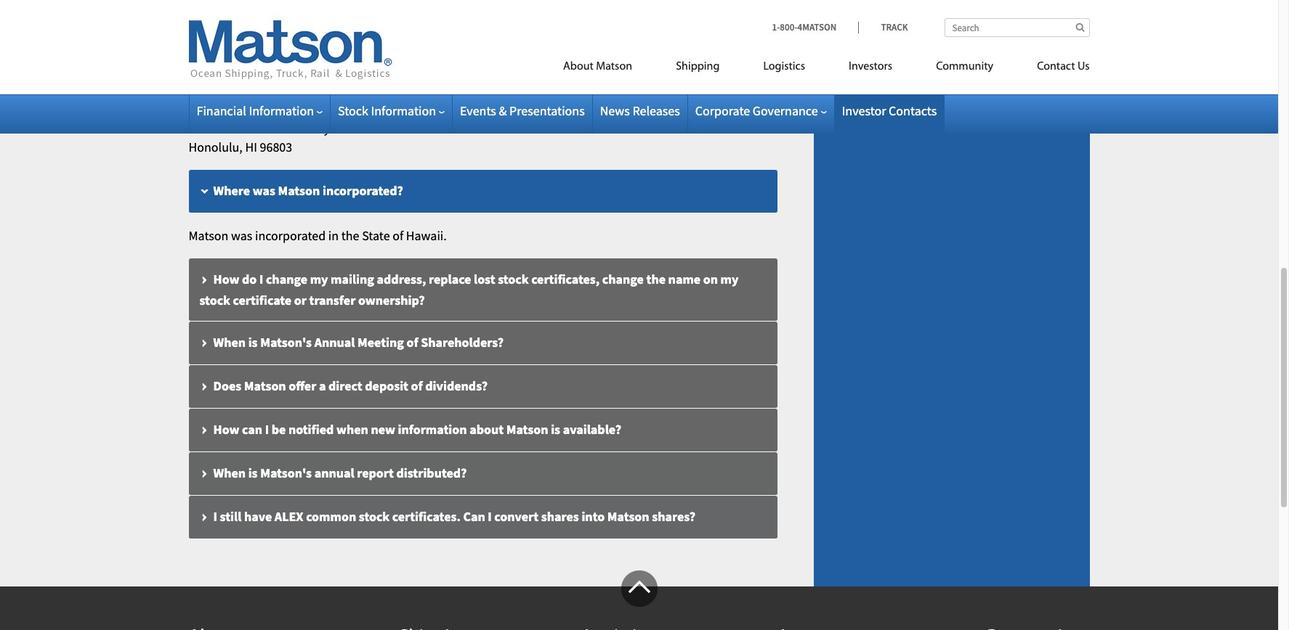 Task type: describe. For each thing, give the bounding box(es) containing it.
information for stock information
[[371, 102, 436, 119]]

shares
[[541, 509, 579, 525]]

dividends?
[[425, 378, 488, 394]]

when for when is matson's annual report distributed?
[[213, 465, 246, 482]]

financial
[[341, 0, 388, 11]]

when is matson's annual meeting of shareholders?
[[213, 334, 504, 351]]

replace
[[429, 271, 471, 288]]

2 my from the left
[[721, 271, 739, 288]]

2 change from the left
[[602, 271, 644, 288]]

the right after
[[649, 0, 667, 11]]

1 change from the left
[[266, 271, 307, 288]]

after
[[621, 0, 646, 11]]

and
[[232, 13, 253, 30]]

address
[[280, 56, 325, 73]]

was for incorporated
[[231, 227, 253, 244]]

available?
[[563, 421, 622, 438]]

0 vertical spatial days
[[593, 0, 618, 11]]

shipping link
[[654, 54, 742, 84]]

events
[[460, 102, 496, 119]]

the inside what is the address of matson's corporate office? tab
[[258, 56, 277, 73]]

about matson link
[[542, 54, 654, 84]]

meeting
[[358, 334, 404, 351]]

name
[[668, 271, 701, 288]]

can
[[463, 509, 485, 525]]

certificates,
[[531, 271, 600, 288]]

be
[[272, 421, 286, 438]]

96803
[[260, 139, 292, 156]]

top menu navigation
[[498, 54, 1090, 84]]

than
[[549, 0, 575, 11]]

results
[[390, 0, 427, 11]]

incorporated
[[255, 227, 326, 244]]

1 horizontal spatial fiscal
[[727, 0, 755, 11]]

to
[[292, 0, 303, 11]]

1-
[[772, 21, 780, 33]]

of right meeting
[[407, 334, 418, 351]]

how can i be notified when new information about matson is available? tab
[[189, 409, 777, 453]]

deposit
[[365, 378, 408, 394]]

track
[[881, 21, 908, 33]]

annual
[[314, 465, 354, 482]]

of right deposit
[[411, 378, 423, 394]]

about matson
[[563, 61, 632, 73]]

0 vertical spatial end
[[669, 0, 690, 11]]

news
[[600, 102, 630, 119]]

i still have alex common stock certificates.  can i convert shares into matson shares? tab
[[189, 496, 777, 540]]

events & presentations
[[460, 102, 585, 119]]

how do i change my mailing address, replace lost stock certificates, change the name on my stock certificate or transfer ownership?
[[200, 271, 739, 309]]

of down financial
[[372, 13, 383, 30]]

parkway
[[284, 120, 330, 137]]

what
[[213, 56, 243, 73]]

i right can
[[488, 509, 492, 525]]

certificates.
[[392, 509, 461, 525]]

1 vertical spatial days
[[271, 13, 297, 30]]

quarter
[[189, 13, 229, 30]]

of up 'shipping'
[[693, 0, 704, 11]]

state
[[362, 227, 390, 244]]

matson inside where was matson incorporated? tab
[[278, 182, 320, 199]]

i left be
[[265, 421, 269, 438]]

when is matson's annual report distributed?
[[213, 465, 467, 482]]

notified
[[288, 421, 334, 438]]

direct
[[329, 378, 362, 394]]

800-
[[780, 21, 798, 33]]

i inside "how do i change my mailing address, replace lost stock certificates, change the name on my stock certificate or transfer ownership?"
[[259, 271, 263, 288]]

alex
[[275, 509, 303, 525]]

releases
[[633, 102, 680, 119]]

file
[[306, 0, 323, 11]]

matson inside "i still have alex common stock certificates.  can i convert shares into matson shares?" tab
[[607, 509, 650, 525]]

the up 'shipping'
[[706, 0, 725, 11]]

i still have alex common stock certificates.  can i convert shares into matson shares?
[[213, 509, 696, 525]]

common
[[306, 509, 356, 525]]

distributed?
[[396, 465, 467, 482]]

more
[[518, 0, 547, 11]]

ownership?
[[358, 292, 425, 309]]

presentations
[[510, 102, 585, 119]]

lost
[[474, 271, 495, 288]]

0 horizontal spatial stock
[[200, 292, 230, 309]]

honolulu,
[[189, 139, 243, 156]]

address,
[[377, 271, 426, 288]]

financial information
[[197, 102, 314, 119]]

investor contacts link
[[842, 102, 937, 119]]

is for when is matson's annual meeting of shareholders?
[[248, 334, 258, 351]]

shareholders?
[[421, 334, 504, 351]]

logistics
[[763, 61, 805, 73]]

with
[[430, 0, 454, 11]]

0 vertical spatial matson's
[[342, 56, 393, 73]]

investors link
[[827, 54, 914, 84]]

back to top image
[[621, 571, 657, 607]]

offer
[[289, 378, 316, 394]]

where was matson incorporated? tab panel
[[189, 227, 777, 245]]

sec
[[477, 0, 498, 11]]

into
[[582, 509, 605, 525]]

&
[[499, 102, 507, 119]]

how do i change my mailing address, replace lost stock certificates, change the name on my stock certificate or transfer ownership? tab
[[189, 258, 777, 322]]

certificate
[[233, 292, 292, 309]]

when for when is matson's annual meeting of shareholders?
[[213, 334, 246, 351]]

1-800-4matson link
[[772, 21, 859, 33]]

what is the address of matson's corporate office?
[[213, 56, 492, 73]]



Task type: locate. For each thing, give the bounding box(es) containing it.
matson's for annual
[[260, 334, 312, 351]]

1 information from the left
[[249, 102, 314, 119]]

matson inside how can i be notified when new information about matson is available? tab
[[506, 421, 548, 438]]

i right the do at the top of the page
[[259, 271, 263, 288]]

stock information
[[338, 102, 436, 119]]

the inside where was matson incorporated? tab panel
[[341, 227, 359, 244]]

0 horizontal spatial change
[[266, 271, 307, 288]]

1 vertical spatial end
[[349, 13, 370, 30]]

when up does
[[213, 334, 246, 351]]

transfer
[[309, 292, 356, 309]]

how inside "how do i change my mailing address, replace lost stock certificates, change the name on my stock certificate or transfer ownership?"
[[213, 271, 239, 288]]

0 vertical spatial how
[[213, 271, 239, 288]]

news releases link
[[600, 102, 680, 119]]

the
[[456, 0, 474, 11], [649, 0, 667, 11], [706, 0, 725, 11], [328, 13, 346, 30], [386, 13, 404, 30], [258, 56, 277, 73], [341, 227, 359, 244], [647, 271, 666, 288]]

track link
[[859, 21, 908, 33]]

the down its
[[328, 13, 346, 30]]

is right what
[[246, 56, 255, 73]]

new
[[371, 421, 395, 438]]

the inside "how do i change my mailing address, replace lost stock certificates, change the name on my stock certificate or transfer ownership?"
[[647, 271, 666, 288]]

change
[[266, 271, 307, 288], [602, 271, 644, 288]]

of right address
[[328, 56, 339, 73]]

mailing
[[331, 271, 374, 288]]

0 vertical spatial was
[[253, 182, 275, 199]]

i left still
[[213, 509, 217, 525]]

is for what is the address of matson's corporate office?
[[246, 56, 255, 73]]

in
[[328, 227, 339, 244]]

stock right "common"
[[359, 509, 390, 525]]

1 when from the top
[[213, 334, 246, 351]]

was inside tab panel
[[231, 227, 253, 244]]

my right on
[[721, 271, 739, 288]]

2 how from the top
[[213, 421, 239, 438]]

matson inside does matson offer a direct deposit of dividends? tab
[[244, 378, 286, 394]]

0 vertical spatial fiscal
[[727, 0, 755, 11]]

incorporated?
[[323, 182, 403, 199]]

matson was incorporated in the state of hawaii.
[[189, 227, 447, 244]]

investor
[[842, 102, 886, 119]]

report
[[357, 465, 394, 482]]

where
[[213, 182, 250, 199]]

when is matson's annual report distributed? tab
[[189, 453, 777, 496]]

stock left the certificate
[[200, 292, 230, 309]]

a
[[319, 378, 326, 394]]

information for financial information
[[249, 102, 314, 119]]

hawaii.
[[406, 227, 447, 244]]

information up island
[[249, 102, 314, 119]]

my up transfer
[[310, 271, 328, 288]]

when inside when is matson's annual meeting of shareholders? tab
[[213, 334, 246, 351]]

still
[[220, 509, 242, 525]]

corporate
[[695, 102, 750, 119]]

2 when from the top
[[213, 465, 246, 482]]

end down financial
[[349, 13, 370, 30]]

2 horizontal spatial stock
[[498, 271, 529, 288]]

information
[[398, 421, 467, 438]]

1 vertical spatial when
[[213, 465, 246, 482]]

corporate governance link
[[695, 102, 827, 119]]

0 horizontal spatial fiscal
[[406, 13, 435, 30]]

None search field
[[945, 18, 1090, 37]]

1 horizontal spatial days
[[593, 0, 618, 11]]

0 horizontal spatial end
[[349, 13, 370, 30]]

0 horizontal spatial information
[[249, 102, 314, 119]]

when is matson's annual meeting of shareholders? tab
[[189, 322, 777, 365]]

when inside 'when is matson's annual report distributed?' tab
[[213, 465, 246, 482]]

is inside matson is required to file its financial results with the sec no more than 40 days after the end of the fiscal quarter and 60 days from the end of the fiscal year.
[[231, 0, 240, 11]]

days right 40
[[593, 0, 618, 11]]

40
[[577, 0, 590, 11]]

is for matson is required to file its financial results with the sec no more than 40 days after the end of the fiscal quarter and 60 days from the end of the fiscal year.
[[231, 0, 240, 11]]

1 vertical spatial fiscal
[[406, 13, 435, 30]]

island
[[248, 120, 281, 137]]

footer
[[0, 571, 1278, 631]]

is down can
[[248, 465, 258, 482]]

does
[[213, 378, 241, 394]]

the left address
[[258, 56, 277, 73]]

1411
[[189, 120, 215, 137]]

is inside what is the address of matson's corporate office? tab
[[246, 56, 255, 73]]

or
[[294, 292, 307, 309]]

governance
[[753, 102, 818, 119]]

matson's for annual
[[260, 465, 312, 482]]

Search search field
[[945, 18, 1090, 37]]

matson,
[[189, 102, 232, 118]]

contact us link
[[1015, 54, 1090, 84]]

2 vertical spatial matson's
[[260, 465, 312, 482]]

is inside 'when is matson's annual report distributed?' tab
[[248, 465, 258, 482]]

of
[[693, 0, 704, 11], [372, 13, 383, 30], [328, 56, 339, 73], [393, 227, 404, 244], [407, 334, 418, 351], [411, 378, 423, 394]]

is down the certificate
[[248, 334, 258, 351]]

about
[[470, 421, 504, 438]]

1 horizontal spatial my
[[721, 271, 739, 288]]

is left available?
[[551, 421, 560, 438]]

does matson offer a direct deposit of dividends? tab
[[189, 365, 777, 409]]

is inside when is matson's annual meeting of shareholders? tab
[[248, 334, 258, 351]]

days down to
[[271, 13, 297, 30]]

matson inside where was matson incorporated? tab panel
[[189, 227, 229, 244]]

matson's up alex
[[260, 465, 312, 482]]

when does matson release its quarterly reports? tab panel
[[189, 0, 777, 31]]

end
[[669, 0, 690, 11], [349, 13, 370, 30]]

fiscal
[[727, 0, 755, 11], [406, 13, 435, 30]]

information down corporate
[[371, 102, 436, 119]]

annual
[[314, 334, 355, 351]]

where was matson incorporated?
[[213, 182, 403, 199]]

1 horizontal spatial stock
[[359, 509, 390, 525]]

stock inside tab
[[359, 509, 390, 525]]

the left name
[[647, 271, 666, 288]]

information
[[249, 102, 314, 119], [371, 102, 436, 119]]

0 horizontal spatial days
[[271, 13, 297, 30]]

1 horizontal spatial change
[[602, 271, 644, 288]]

about
[[563, 61, 594, 73]]

was inside tab
[[253, 182, 275, 199]]

on
[[703, 271, 718, 288]]

stock
[[498, 271, 529, 288], [200, 292, 230, 309], [359, 509, 390, 525]]

how for can
[[213, 421, 239, 438]]

does matson offer a direct deposit of dividends?
[[213, 378, 488, 394]]

how left the do at the top of the page
[[213, 271, 239, 288]]

matson inside about matson link
[[596, 61, 632, 73]]

sand
[[217, 120, 245, 137]]

end right after
[[669, 0, 690, 11]]

1 horizontal spatial end
[[669, 0, 690, 11]]

matson image
[[189, 20, 392, 80]]

what is the address of matson's corporate office? tab
[[189, 44, 777, 88]]

when
[[213, 334, 246, 351], [213, 465, 246, 482]]

can
[[242, 421, 262, 438]]

contact us
[[1037, 61, 1090, 73]]

investors
[[849, 61, 893, 73]]

1 vertical spatial how
[[213, 421, 239, 438]]

its
[[325, 0, 338, 11]]

matson, inc. 1411 sand island parkway honolulu, hi 96803
[[189, 102, 330, 156]]

my
[[310, 271, 328, 288], [721, 271, 739, 288]]

was right where
[[253, 182, 275, 199]]

matson inside matson is required to file its financial results with the sec no more than 40 days after the end of the fiscal quarter and 60 days from the end of the fiscal year.
[[189, 0, 229, 11]]

1 my from the left
[[310, 271, 328, 288]]

financial
[[197, 102, 246, 119]]

is inside how can i be notified when new information about matson is available? tab
[[551, 421, 560, 438]]

community link
[[914, 54, 1015, 84]]

was up the do at the top of the page
[[231, 227, 253, 244]]

of inside where was matson incorporated? tab panel
[[393, 227, 404, 244]]

news releases
[[600, 102, 680, 119]]

1 vertical spatial matson's
[[260, 334, 312, 351]]

office?
[[455, 56, 492, 73]]

the down results
[[386, 13, 404, 30]]

search image
[[1076, 23, 1085, 32]]

hi
[[245, 139, 257, 156]]

matson's down or
[[260, 334, 312, 351]]

the right in
[[341, 227, 359, 244]]

do
[[242, 271, 257, 288]]

what is the address of matson's corporate office? tab panel
[[189, 101, 777, 157]]

0 vertical spatial when
[[213, 334, 246, 351]]

0 horizontal spatial my
[[310, 271, 328, 288]]

1 vertical spatial stock
[[200, 292, 230, 309]]

1-800-4matson
[[772, 21, 837, 33]]

1 vertical spatial was
[[231, 227, 253, 244]]

where was matson incorporated? tab
[[189, 170, 777, 214]]

no
[[501, 0, 515, 11]]

change right certificates, on the top of the page
[[602, 271, 644, 288]]

matson's
[[342, 56, 393, 73], [260, 334, 312, 351], [260, 465, 312, 482]]

us
[[1078, 61, 1090, 73]]

when up still
[[213, 465, 246, 482]]

1 how from the top
[[213, 271, 239, 288]]

stock right lost
[[498, 271, 529, 288]]

corporate governance
[[695, 102, 818, 119]]

how left can
[[213, 421, 239, 438]]

events & presentations link
[[460, 102, 585, 119]]

was for matson
[[253, 182, 275, 199]]

2 information from the left
[[371, 102, 436, 119]]

how for do
[[213, 271, 239, 288]]

i
[[259, 271, 263, 288], [265, 421, 269, 438], [213, 509, 217, 525], [488, 509, 492, 525]]

from
[[299, 13, 325, 30]]

is up and
[[231, 0, 240, 11]]

change up or
[[266, 271, 307, 288]]

matson's up stock
[[342, 56, 393, 73]]

60
[[256, 13, 269, 30]]

how can i be notified when new information about matson is available?
[[213, 421, 622, 438]]

investor contacts
[[842, 102, 937, 119]]

of right state
[[393, 227, 404, 244]]

have
[[244, 509, 272, 525]]

2 vertical spatial stock
[[359, 509, 390, 525]]

0 vertical spatial stock
[[498, 271, 529, 288]]

is for when is matson's annual report distributed?
[[248, 465, 258, 482]]

contact
[[1037, 61, 1075, 73]]

the up year.
[[456, 0, 474, 11]]

1 horizontal spatial information
[[371, 102, 436, 119]]

financial information link
[[197, 102, 323, 119]]



Task type: vqa. For each thing, say whether or not it's contained in the screenshot.
'where was matson incorporated?' Tab Panel
yes



